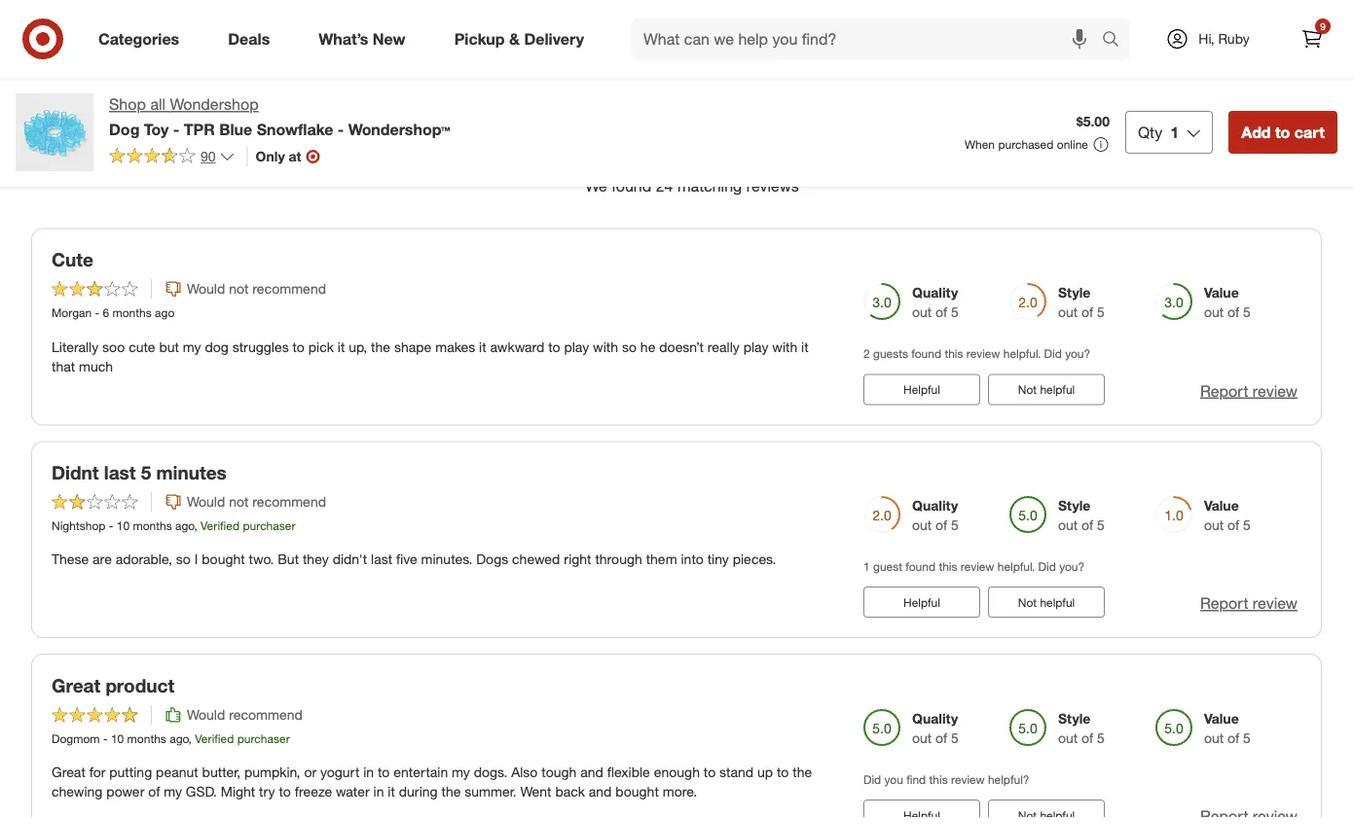 Task type: locate. For each thing, give the bounding box(es) containing it.
3 would from the top
[[187, 707, 225, 724]]

report review for didnt last 5 minutes
[[1200, 595, 1298, 614]]

categories
[[98, 29, 179, 48]]

1 vertical spatial quality
[[912, 498, 958, 515]]

2 great from the top
[[52, 765, 85, 782]]

to right add
[[1275, 123, 1290, 142]]

value out of 5 for product
[[1204, 711, 1251, 748]]

purchaser down would recommend
[[237, 733, 290, 747]]

the right up
[[793, 765, 812, 782]]

2 style out of 5 from the top
[[1058, 498, 1105, 535]]

with right really
[[772, 339, 798, 356]]

1 vertical spatial would not recommend
[[187, 494, 326, 511]]

when
[[965, 137, 995, 152]]

0 vertical spatial would
[[187, 281, 225, 298]]

and up back
[[580, 765, 603, 782]]

this for last
[[939, 560, 958, 575]]

verified
[[1193, 116, 1245, 135], [201, 519, 240, 534], [195, 733, 234, 747]]

deals
[[228, 29, 270, 48]]

not up nightshop - 10 months ago , verified purchaser
[[229, 494, 249, 511]]

this right guests
[[945, 347, 963, 362]]

1 horizontal spatial play
[[743, 339, 769, 356]]

2 helpful button from the top
[[864, 588, 980, 619]]

5
[[951, 304, 959, 321], [1097, 304, 1105, 321], [1243, 304, 1251, 321], [141, 462, 151, 485], [951, 518, 959, 535], [1097, 518, 1105, 535], [1243, 518, 1251, 535], [951, 731, 959, 748], [1097, 731, 1105, 748], [1243, 731, 1251, 748]]

2 report review button from the top
[[1200, 594, 1298, 616]]

freeze
[[295, 784, 332, 801]]

quality up the 1 guest found this review helpful. did you?
[[912, 498, 958, 515]]

10
[[117, 519, 130, 534], [111, 733, 124, 747]]

0 vertical spatial style
[[1058, 285, 1091, 302]]

did for cute
[[1044, 347, 1062, 362]]

1 would from the top
[[187, 281, 225, 298]]

1 not from the top
[[1018, 383, 1037, 398]]

what's new link
[[302, 18, 430, 60]]

2 vertical spatial verified
[[195, 733, 234, 747]]

this right "guest"
[[939, 560, 958, 575]]

0 vertical spatial would not recommend
[[187, 281, 326, 298]]

verified up butter,
[[195, 733, 234, 747]]

1 report review from the top
[[1200, 382, 1298, 401]]

last right didnt
[[104, 462, 136, 485]]

- for dogmom - 10 months ago , verified purchaser
[[103, 733, 108, 747]]

2 vertical spatial recommend
[[229, 707, 303, 724]]

2 quality from the top
[[912, 498, 958, 515]]

- left 6
[[95, 306, 99, 321]]

during
[[399, 784, 438, 801]]

with left he
[[593, 339, 618, 356]]

my
[[183, 339, 201, 356], [452, 765, 470, 782], [164, 784, 182, 801]]

0 vertical spatial so
[[622, 339, 637, 356]]

struggles
[[232, 339, 289, 356]]

helpful button down "guest"
[[864, 588, 980, 619]]

these
[[52, 552, 89, 569]]

quality out of 5 up did you find this review helpful?
[[912, 711, 959, 748]]

with
[[1193, 89, 1224, 108]]

not for cute
[[229, 281, 249, 298]]

the
[[371, 339, 390, 356], [793, 765, 812, 782], [442, 784, 461, 801]]

3 value out of 5 from the top
[[1204, 711, 1251, 748]]

2 report from the top
[[1200, 595, 1249, 614]]

search button
[[1093, 18, 1140, 64]]

two.
[[249, 552, 274, 569]]

cute
[[129, 339, 155, 356]]

0 vertical spatial ago
[[155, 306, 175, 321]]

1 horizontal spatial 1
[[1171, 123, 1179, 142]]

1 vertical spatial 1
[[864, 560, 870, 575]]

0 vertical spatial purchaser
[[243, 519, 295, 534]]

months up the adorable,
[[133, 519, 172, 534]]

not for cute
[[1018, 383, 1037, 398]]

not helpful down the 1 guest found this review helpful. did you?
[[1018, 596, 1075, 611]]

0 vertical spatial you?
[[1065, 347, 1091, 362]]

to right up
[[777, 765, 789, 782]]

value for product
[[1204, 711, 1239, 728]]

chewed
[[512, 552, 560, 569]]

2 not from the top
[[1018, 596, 1037, 611]]

flexible
[[607, 765, 650, 782]]

2 not from the top
[[229, 494, 249, 511]]

10 up the putting
[[111, 733, 124, 747]]

1 vertical spatial this
[[939, 560, 958, 575]]

0 horizontal spatial my
[[164, 784, 182, 801]]

this for product
[[929, 773, 948, 788]]

1 vertical spatial would
[[187, 494, 225, 511]]

report review button
[[1200, 380, 1298, 403], [1200, 594, 1298, 616]]

1 vertical spatial quality out of 5
[[912, 498, 959, 535]]

3 style from the top
[[1058, 711, 1091, 728]]

10 up the adorable,
[[117, 519, 130, 534]]

2 horizontal spatial the
[[793, 765, 812, 782]]

1 quality out of 5 from the top
[[912, 285, 959, 321]]

0 horizontal spatial with
[[593, 339, 618, 356]]

1 horizontal spatial last
[[371, 552, 392, 569]]

1 with from the left
[[593, 339, 618, 356]]

to left stand
[[704, 765, 716, 782]]

my down peanut
[[164, 784, 182, 801]]

in up water
[[363, 765, 374, 782]]

1 vertical spatial helpful button
[[864, 588, 980, 619]]

play right really
[[743, 339, 769, 356]]

purchaser for great product
[[237, 733, 290, 747]]

1 style from the top
[[1058, 285, 1091, 302]]

0 vertical spatial report review button
[[1200, 380, 1298, 403]]

1 vertical spatial value out of 5
[[1204, 498, 1251, 535]]

my left dogs.
[[452, 765, 470, 782]]

1 quality from the top
[[912, 285, 958, 302]]

stand
[[720, 765, 754, 782]]

2 play from the left
[[743, 339, 769, 356]]

0 vertical spatial did
[[1044, 347, 1062, 362]]

1 great from the top
[[52, 675, 100, 698]]

chewing
[[52, 784, 103, 801]]

$5.00
[[1077, 113, 1110, 130]]

1 not from the top
[[229, 281, 249, 298]]

quality up 2 guests found this review helpful. did you?
[[912, 285, 958, 302]]

1 report review button from the top
[[1200, 380, 1298, 403]]

1 helpful from the top
[[1040, 383, 1075, 398]]

helpful down the 1 guest found this review helpful. did you?
[[904, 596, 940, 611]]

0 vertical spatial 10
[[117, 519, 130, 534]]

1 vertical spatial helpful
[[1040, 596, 1075, 611]]

that
[[52, 358, 75, 375]]

2 vertical spatial style
[[1058, 711, 1091, 728]]

helpful
[[1040, 383, 1075, 398], [1040, 596, 1075, 611]]

so left he
[[622, 339, 637, 356]]

found right guests
[[912, 347, 942, 362]]

1 not helpful button from the top
[[988, 375, 1105, 406]]

1 horizontal spatial my
[[183, 339, 201, 356]]

what's
[[319, 29, 368, 48]]

would not recommend up two.
[[187, 494, 326, 511]]

helpful down guests
[[904, 383, 940, 398]]

helpful. for cute
[[1004, 347, 1041, 362]]

0 vertical spatial quality out of 5
[[912, 285, 959, 321]]

found left 24
[[612, 177, 652, 196]]

0 horizontal spatial last
[[104, 462, 136, 485]]

3 quality out of 5 from the top
[[912, 711, 959, 748]]

1 guest found this review helpful. did you?
[[864, 560, 1085, 575]]

2 would from the top
[[187, 494, 225, 511]]

0 horizontal spatial bought
[[202, 552, 245, 569]]

to left the entertain
[[378, 765, 390, 782]]

2 vertical spatial this
[[929, 773, 948, 788]]

pieces.
[[733, 552, 776, 569]]

2 vertical spatial style out of 5
[[1058, 711, 1105, 748]]

these are adorable, so i bought two. but they didn't last five minutes. dogs chewed right through them into tiny pieces.
[[52, 552, 776, 569]]

out
[[912, 304, 932, 321], [1058, 304, 1078, 321], [1204, 304, 1224, 321], [912, 518, 932, 535], [1058, 518, 1078, 535], [1204, 518, 1224, 535], [912, 731, 932, 748], [1058, 731, 1078, 748], [1204, 731, 1224, 748]]

bought down flexible
[[616, 784, 659, 801]]

not
[[229, 281, 249, 298], [229, 494, 249, 511]]

only
[[256, 148, 285, 165]]

enough
[[654, 765, 700, 782]]

2 vertical spatial my
[[164, 784, 182, 801]]

in right water
[[373, 784, 384, 801]]

they
[[303, 552, 329, 569]]

months right 6
[[112, 306, 152, 321]]

1 horizontal spatial with
[[772, 339, 798, 356]]

- right dogmom
[[103, 733, 108, 747]]

recommend
[[252, 281, 326, 298], [252, 494, 326, 511], [229, 707, 303, 724]]

2 vertical spatial would
[[187, 707, 225, 724]]

up
[[757, 765, 773, 782]]

Verified purchases checkbox
[[1166, 116, 1186, 135]]

five
[[396, 552, 417, 569]]

might
[[221, 784, 255, 801]]

ago up peanut
[[170, 733, 188, 747]]

2
[[864, 347, 870, 362]]

helpful for cute
[[1040, 383, 1075, 398]]

so inside literally soo cute but my dog struggles to pick it up, the shape makes it awkward to play with so he doesn't really play with it that much
[[622, 339, 637, 356]]

0 vertical spatial style out of 5
[[1058, 285, 1105, 321]]

months for last
[[133, 519, 172, 534]]

0 vertical spatial the
[[371, 339, 390, 356]]

1 vertical spatial helpful.
[[998, 560, 1035, 575]]

not up 'struggles'
[[229, 281, 249, 298]]

verified down with
[[1193, 116, 1245, 135]]

2 would not recommend from the top
[[187, 494, 326, 511]]

new
[[373, 29, 406, 48]]

0 vertical spatial my
[[183, 339, 201, 356]]

nightshop - 10 months ago , verified purchaser
[[52, 519, 295, 534]]

would down minutes
[[187, 494, 225, 511]]

style for product
[[1058, 711, 1091, 728]]

review
[[680, 20, 716, 35], [967, 347, 1000, 362], [1253, 382, 1298, 401], [961, 560, 994, 575], [1253, 595, 1298, 614], [951, 773, 985, 788]]

1 vertical spatial so
[[176, 552, 191, 569]]

0 vertical spatial value
[[1204, 285, 1239, 302]]

it
[[338, 339, 345, 356], [479, 339, 486, 356], [801, 339, 809, 356], [388, 784, 395, 801]]

the inside literally soo cute but my dog struggles to pick it up, the shape makes it awkward to play with so he doesn't really play with it that much
[[371, 339, 390, 356]]

purchaser up two.
[[243, 519, 295, 534]]

2 not helpful from the top
[[1018, 596, 1075, 611]]

great inside 'great for putting peanut butter, pumpkin, or yogurt in to entertain my dogs. also tough and flexible enough to stand up to the chewing power of my gsd. might try to freeze water in it during the summer. went back and bought more.'
[[52, 765, 85, 782]]

-
[[173, 120, 179, 139], [338, 120, 344, 139], [95, 306, 99, 321], [109, 519, 113, 534], [103, 733, 108, 747]]

ago up 'but' at left top
[[155, 306, 175, 321]]

recommend for cute
[[252, 281, 326, 298]]

with photos
[[1193, 89, 1277, 108]]

1 report from the top
[[1200, 382, 1249, 401]]

0 horizontal spatial ,
[[188, 733, 192, 747]]

play right awkward
[[564, 339, 589, 356]]

product
[[106, 675, 174, 698]]

2 vertical spatial value out of 5
[[1204, 711, 1251, 748]]

great up chewing
[[52, 765, 85, 782]]

24
[[656, 177, 673, 196]]

0 horizontal spatial so
[[176, 552, 191, 569]]

- right toy
[[173, 120, 179, 139]]

2 style from the top
[[1058, 498, 1091, 515]]

did
[[1044, 347, 1062, 362], [1038, 560, 1056, 575], [864, 773, 881, 788]]

0 vertical spatial helpful
[[1040, 383, 1075, 398]]

1 vertical spatial months
[[133, 519, 172, 534]]

1 vertical spatial report review button
[[1200, 594, 1298, 616]]

not
[[1018, 383, 1037, 398], [1018, 596, 1037, 611]]

1 vertical spatial bought
[[616, 784, 659, 801]]

value
[[1204, 285, 1239, 302], [1204, 498, 1239, 515], [1204, 711, 1239, 728]]

guests
[[873, 347, 908, 362]]

would not recommend for didnt last 5 minutes
[[187, 494, 326, 511]]

2 horizontal spatial my
[[452, 765, 470, 782]]

bought right 'i'
[[202, 552, 245, 569]]

0 vertical spatial not helpful button
[[988, 375, 1105, 406]]

would
[[187, 281, 225, 298], [187, 494, 225, 511], [187, 707, 225, 724]]

quality out of 5 up 2 guests found this review helpful. did you?
[[912, 285, 959, 321]]

1 horizontal spatial so
[[622, 339, 637, 356]]

helpful button down guests
[[864, 375, 980, 406]]

report for cute
[[1200, 382, 1249, 401]]

1 vertical spatial not helpful button
[[988, 588, 1105, 619]]

not for didnt last 5 minutes
[[229, 494, 249, 511]]

did for didnt last 5 minutes
[[1038, 560, 1056, 575]]

- for nightshop - 10 months ago , verified purchaser
[[109, 519, 113, 534]]

10 for product
[[111, 733, 124, 747]]

not down the 1 guest found this review helpful. did you?
[[1018, 596, 1037, 611]]

2 helpful from the top
[[904, 596, 940, 611]]

tiny
[[707, 552, 729, 569]]

it right makes
[[479, 339, 486, 356]]

and
[[580, 765, 603, 782], [589, 784, 612, 801]]

1 horizontal spatial the
[[442, 784, 461, 801]]

1 vertical spatial 10
[[111, 733, 124, 747]]

1 horizontal spatial ,
[[194, 519, 197, 534]]

awkward
[[490, 339, 545, 356]]

image of dog toy - tpr blue snowflake - wondershop™ image
[[16, 93, 93, 171]]

0 vertical spatial helpful.
[[1004, 347, 1041, 362]]

not helpful down 2 guests found this review helpful. did you?
[[1018, 383, 1075, 398]]

quality up did you find this review helpful?
[[912, 711, 958, 728]]

3 quality from the top
[[912, 711, 958, 728]]

2 report review from the top
[[1200, 595, 1298, 614]]

1 not helpful from the top
[[1018, 383, 1075, 398]]

1 left "guest"
[[864, 560, 870, 575]]

1 would not recommend from the top
[[187, 281, 326, 298]]

he
[[640, 339, 656, 356]]

1 vertical spatial style out of 5
[[1058, 498, 1105, 535]]

1 play from the left
[[564, 339, 589, 356]]

quality for last
[[912, 498, 958, 515]]

1 vertical spatial helpful
[[904, 596, 940, 611]]

1 vertical spatial recommend
[[252, 494, 326, 511]]

1 vertical spatial report review
[[1200, 595, 1298, 614]]

last left five
[[371, 552, 392, 569]]

up,
[[349, 339, 367, 356]]

1 helpful from the top
[[904, 383, 940, 398]]

0 vertical spatial value out of 5
[[1204, 285, 1251, 321]]

2 value from the top
[[1204, 498, 1239, 515]]

1 vertical spatial not
[[1018, 596, 1037, 611]]

didnt last 5 minutes
[[52, 462, 227, 485]]

1 vertical spatial my
[[452, 765, 470, 782]]

not helpful button down 2 guests found this review helpful. did you?
[[988, 375, 1105, 406]]

0 vertical spatial helpful
[[904, 383, 940, 398]]

it left up,
[[338, 339, 345, 356]]

, up 'i'
[[194, 519, 197, 534]]

photos
[[1229, 89, 1277, 108]]

3 value from the top
[[1204, 711, 1239, 728]]

style out of 5 for last
[[1058, 498, 1105, 535]]

helpful down the 1 guest found this review helpful. did you?
[[1040, 596, 1075, 611]]

0 vertical spatial ,
[[194, 519, 197, 534]]

recommend up 'struggles'
[[252, 281, 326, 298]]

months up the putting
[[127, 733, 166, 747]]

the right up,
[[371, 339, 390, 356]]

it left during
[[388, 784, 395, 801]]

0 vertical spatial this
[[945, 347, 963, 362]]

2 not helpful button from the top
[[988, 588, 1105, 619]]

verified down minutes
[[201, 519, 240, 534]]

recommend for didnt last 5 minutes
[[252, 494, 326, 511]]

1 vertical spatial report
[[1200, 595, 1249, 614]]

not helpful button down the 1 guest found this review helpful. did you?
[[988, 588, 1105, 619]]

style for last
[[1058, 498, 1091, 515]]

1 vertical spatial style
[[1058, 498, 1091, 515]]

the right during
[[442, 784, 461, 801]]

found for didnt last 5 minutes
[[906, 560, 936, 575]]

0 vertical spatial recommend
[[252, 281, 326, 298]]

style out of 5 for product
[[1058, 711, 1105, 748]]

morgan - 6 months ago
[[52, 306, 175, 321]]

1 vertical spatial found
[[912, 347, 942, 362]]

found right "guest"
[[906, 560, 936, 575]]

helpful for cute
[[904, 383, 940, 398]]

to inside button
[[1275, 123, 1290, 142]]

0 vertical spatial not helpful
[[1018, 383, 1075, 398]]

- right nightshop
[[109, 519, 113, 534]]

0 vertical spatial not
[[229, 281, 249, 298]]

3 style out of 5 from the top
[[1058, 711, 1105, 748]]

recommend up pumpkin,
[[229, 707, 303, 724]]

ago for product
[[170, 733, 188, 747]]

to
[[1275, 123, 1290, 142], [293, 339, 305, 356], [548, 339, 560, 356], [378, 765, 390, 782], [704, 765, 716, 782], [777, 765, 789, 782], [279, 784, 291, 801]]

would up dog
[[187, 281, 225, 298]]

would up dogmom - 10 months ago , verified purchaser
[[187, 707, 225, 724]]

6
[[103, 306, 109, 321]]

you? for cute
[[1065, 347, 1091, 362]]

1 right qty
[[1171, 123, 1179, 142]]

recommend up but
[[252, 494, 326, 511]]

shop
[[109, 95, 146, 114]]

this right find
[[929, 773, 948, 788]]

it left 2
[[801, 339, 809, 356]]

, up peanut
[[188, 733, 192, 747]]

months
[[112, 306, 152, 321], [133, 519, 172, 534], [127, 733, 166, 747]]

2 vertical spatial found
[[906, 560, 936, 575]]

0 vertical spatial not
[[1018, 383, 1037, 398]]

add to cart
[[1242, 123, 1325, 142]]

would not recommend up 'struggles'
[[187, 281, 326, 298]]

when purchased online
[[965, 137, 1088, 152]]

water
[[336, 784, 370, 801]]

1 vertical spatial great
[[52, 765, 85, 782]]

for
[[89, 765, 106, 782]]

so left 'i'
[[176, 552, 191, 569]]

helpful down 2 guests found this review helpful. did you?
[[1040, 383, 1075, 398]]

not helpful button for cute
[[988, 375, 1105, 406]]

my inside literally soo cute but my dog struggles to pick it up, the shape makes it awkward to play with so he doesn't really play with it that much
[[183, 339, 201, 356]]

1 vertical spatial verified
[[201, 519, 240, 534]]

nightshop
[[52, 519, 106, 534]]

2 vertical spatial ago
[[170, 733, 188, 747]]

you? for didnt last 5 minutes
[[1059, 560, 1085, 575]]

great for great for putting peanut butter, pumpkin, or yogurt in to entertain my dogs. also tough and flexible enough to stand up to the chewing power of my gsd. might try to freeze water in it during the summer. went back and bought more.
[[52, 765, 85, 782]]

1 vertical spatial ,
[[188, 733, 192, 747]]

1 vertical spatial you?
[[1059, 560, 1085, 575]]

my right 'but' at left top
[[183, 339, 201, 356]]

2 quality out of 5 from the top
[[912, 498, 959, 535]]

minutes
[[156, 462, 227, 485]]

and right back
[[589, 784, 612, 801]]

would not recommend for cute
[[187, 281, 326, 298]]

we
[[585, 177, 607, 196]]

1 helpful button from the top
[[864, 375, 980, 406]]

1 horizontal spatial bought
[[616, 784, 659, 801]]

value out of 5
[[1204, 285, 1251, 321], [1204, 498, 1251, 535], [1204, 711, 1251, 748]]

0 vertical spatial great
[[52, 675, 100, 698]]

not down 2 guests found this review helpful. did you?
[[1018, 383, 1037, 398]]

ago down minutes
[[175, 519, 194, 534]]

would for didnt last 5 minutes
[[187, 494, 225, 511]]

pickup & delivery
[[454, 29, 584, 48]]

quality out of 5 up the 1 guest found this review helpful. did you?
[[912, 498, 959, 535]]

2 vertical spatial quality
[[912, 711, 958, 728]]

0 vertical spatial helpful button
[[864, 375, 980, 406]]

2 helpful from the top
[[1040, 596, 1075, 611]]

2 value out of 5 from the top
[[1204, 498, 1251, 535]]

0 horizontal spatial the
[[371, 339, 390, 356]]

0 horizontal spatial play
[[564, 339, 589, 356]]

great up dogmom
[[52, 675, 100, 698]]



Task type: describe. For each thing, give the bounding box(es) containing it.
report review button for cute
[[1200, 380, 1298, 403]]

10 for last
[[117, 519, 130, 534]]

shop all wondershop dog toy - tpr blue snowflake - wondershop™
[[109, 95, 450, 139]]

verified for great product
[[195, 733, 234, 747]]

to right awkward
[[548, 339, 560, 356]]

2 guests found this review helpful. did you?
[[864, 347, 1091, 362]]

verified for didnt last 5 minutes
[[201, 519, 240, 534]]

i
[[194, 552, 198, 569]]

value out of 5 for last
[[1204, 498, 1251, 535]]

, for didnt last 5 minutes
[[194, 519, 197, 534]]

makes
[[435, 339, 475, 356]]

With photos checkbox
[[1166, 89, 1186, 109]]

summer.
[[465, 784, 517, 801]]

0 vertical spatial in
[[363, 765, 374, 782]]

also
[[511, 765, 538, 782]]

blue
[[219, 120, 252, 139]]

1 value from the top
[[1204, 285, 1239, 302]]

pick
[[308, 339, 334, 356]]

adorable,
[[116, 552, 172, 569]]

wondershop
[[170, 95, 259, 114]]

ago for last
[[175, 519, 194, 534]]

are
[[93, 552, 112, 569]]

delivery
[[524, 29, 584, 48]]

we found 24 matching reviews
[[585, 177, 799, 196]]

quality out of 5 for last
[[912, 498, 959, 535]]

of inside 'great for putting peanut butter, pumpkin, or yogurt in to entertain my dogs. also tough and flexible enough to stand up to the chewing power of my gsd. might try to freeze water in it during the summer. went back and bought more.'
[[148, 784, 160, 801]]

all
[[150, 95, 166, 114]]

9
[[1320, 20, 1326, 32]]

cute
[[52, 249, 93, 272]]

What can we help you find? suggestions appear below search field
[[632, 18, 1107, 60]]

verified purchases
[[1193, 116, 1322, 135]]

report review button for didnt last 5 minutes
[[1200, 594, 1298, 616]]

great for great product
[[52, 675, 100, 698]]

find
[[907, 773, 926, 788]]

hi,
[[1199, 30, 1215, 47]]

morgan
[[52, 306, 92, 321]]

2 vertical spatial the
[[442, 784, 461, 801]]

at
[[289, 148, 301, 165]]

toy
[[144, 120, 169, 139]]

value for last
[[1204, 498, 1239, 515]]

90
[[201, 148, 216, 165]]

1 vertical spatial in
[[373, 784, 384, 801]]

2 vertical spatial did
[[864, 773, 881, 788]]

pickup
[[454, 29, 505, 48]]

&
[[509, 29, 520, 48]]

found for cute
[[912, 347, 942, 362]]

putting
[[109, 765, 152, 782]]

0 vertical spatial verified
[[1193, 116, 1245, 135]]

, for great product
[[188, 733, 192, 747]]

helpful button for cute
[[864, 375, 980, 406]]

ruby
[[1218, 30, 1250, 47]]

quality out of 5 for product
[[912, 711, 959, 748]]

you
[[885, 773, 903, 788]]

online
[[1057, 137, 1088, 152]]

quality for product
[[912, 711, 958, 728]]

to right try
[[279, 784, 291, 801]]

would for cute
[[187, 281, 225, 298]]

dogmom
[[52, 733, 100, 747]]

a
[[670, 20, 676, 35]]

report for didnt last 5 minutes
[[1200, 595, 1249, 614]]

90 link
[[109, 147, 235, 169]]

dogs.
[[474, 765, 508, 782]]

didnt
[[52, 462, 99, 485]]

tough
[[542, 765, 577, 782]]

much
[[79, 358, 113, 375]]

what's new
[[319, 29, 406, 48]]

1 style out of 5 from the top
[[1058, 285, 1105, 321]]

report review for cute
[[1200, 382, 1298, 401]]

dog
[[109, 120, 140, 139]]

guest
[[873, 560, 902, 575]]

wondershop™
[[348, 120, 450, 139]]

write a review button
[[629, 12, 725, 43]]

into
[[681, 552, 704, 569]]

add to cart button
[[1229, 111, 1338, 154]]

purchased
[[998, 137, 1054, 152]]

months for product
[[127, 733, 166, 747]]

1 vertical spatial and
[[589, 784, 612, 801]]

great product
[[52, 675, 174, 698]]

doesn't
[[659, 339, 704, 356]]

0 vertical spatial bought
[[202, 552, 245, 569]]

not for didnt last 5 minutes
[[1018, 596, 1037, 611]]

purchaser for didnt last 5 minutes
[[243, 519, 295, 534]]

0 vertical spatial found
[[612, 177, 652, 196]]

only at
[[256, 148, 301, 165]]

try
[[259, 784, 275, 801]]

add
[[1242, 123, 1271, 142]]

helpful. for didnt last 5 minutes
[[998, 560, 1035, 575]]

right
[[564, 552, 591, 569]]

but
[[278, 552, 299, 569]]

- right snowflake at the top
[[338, 120, 344, 139]]

would recommend
[[187, 707, 303, 724]]

deals link
[[211, 18, 294, 60]]

0 vertical spatial months
[[112, 306, 152, 321]]

0 vertical spatial and
[[580, 765, 603, 782]]

cart
[[1295, 123, 1325, 142]]

bought inside 'great for putting peanut butter, pumpkin, or yogurt in to entertain my dogs. also tough and flexible enough to stand up to the chewing power of my gsd. might try to freeze water in it during the summer. went back and bought more.'
[[616, 784, 659, 801]]

not helpful for cute
[[1018, 383, 1075, 398]]

soo
[[102, 339, 125, 356]]

helpful for didnt last 5 minutes
[[1040, 596, 1075, 611]]

1 value out of 5 from the top
[[1204, 285, 1251, 321]]

not helpful button for didnt last 5 minutes
[[988, 588, 1105, 619]]

snowflake
[[257, 120, 333, 139]]

categories link
[[82, 18, 204, 60]]

matching
[[678, 177, 742, 196]]

literally
[[52, 339, 99, 356]]

not helpful for didnt last 5 minutes
[[1018, 596, 1075, 611]]

yogurt
[[320, 765, 360, 782]]

would for great product
[[187, 707, 225, 724]]

write a review
[[638, 20, 716, 35]]

0 horizontal spatial 1
[[864, 560, 870, 575]]

helpful button for didnt last 5 minutes
[[864, 588, 980, 619]]

1 vertical spatial the
[[793, 765, 812, 782]]

2 with from the left
[[772, 339, 798, 356]]

to left pick
[[293, 339, 305, 356]]

dog
[[205, 339, 229, 356]]

helpful for didnt last 5 minutes
[[904, 596, 940, 611]]

it inside 'great for putting peanut butter, pumpkin, or yogurt in to entertain my dogs. also tough and flexible enough to stand up to the chewing power of my gsd. might try to freeze water in it during the summer. went back and bought more.'
[[388, 784, 395, 801]]

review inside button
[[680, 20, 716, 35]]

entertain
[[394, 765, 448, 782]]

0 vertical spatial last
[[104, 462, 136, 485]]

shape
[[394, 339, 432, 356]]

didn't
[[333, 552, 367, 569]]

through
[[595, 552, 642, 569]]

tpr
[[184, 120, 215, 139]]

write
[[638, 20, 666, 35]]

helpful?
[[988, 773, 1030, 788]]

peanut
[[156, 765, 198, 782]]

- for morgan - 6 months ago
[[95, 306, 99, 321]]

butter,
[[202, 765, 241, 782]]

really
[[708, 339, 740, 356]]

0 vertical spatial 1
[[1171, 123, 1179, 142]]

gsd.
[[186, 784, 217, 801]]



Task type: vqa. For each thing, say whether or not it's contained in the screenshot.
the Snowflake
yes



